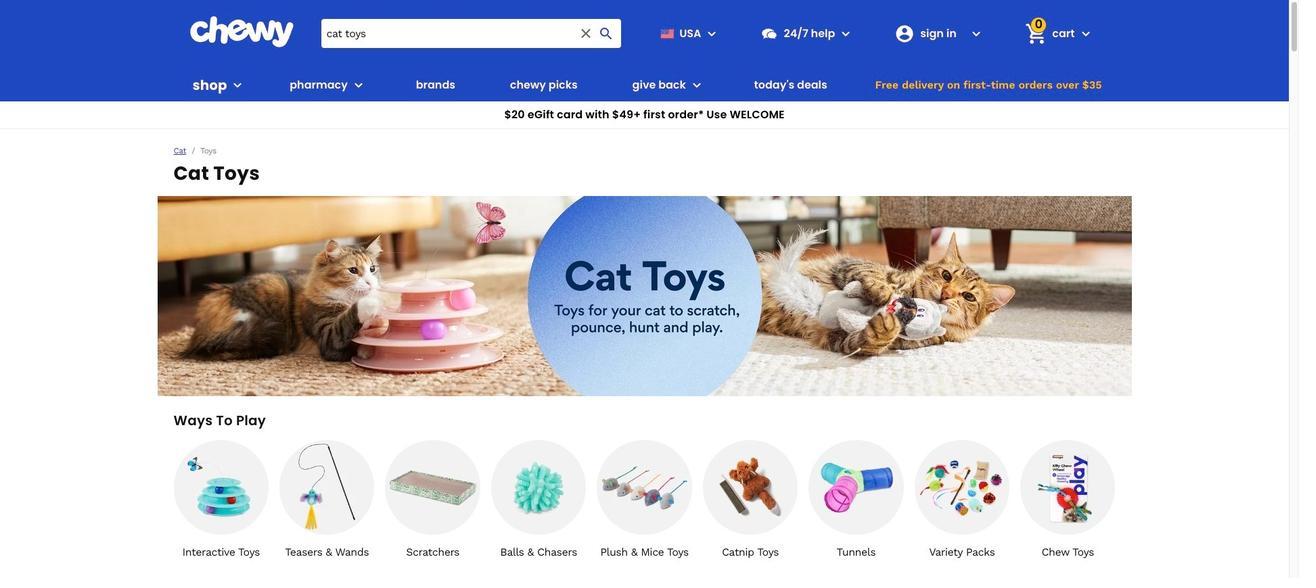 Task type: locate. For each thing, give the bounding box(es) containing it.
0 vertical spatial menu image
[[704, 25, 721, 42]]

chew toys image
[[1021, 441, 1116, 536]]

pharmacy menu image
[[351, 77, 367, 93]]

scratchers image
[[385, 441, 481, 536]]

account menu image
[[969, 25, 985, 42]]

Product search field
[[321, 19, 622, 48]]

cart menu image
[[1078, 25, 1094, 42]]

help menu image
[[838, 25, 855, 42]]

chewy support image
[[761, 25, 779, 42]]

catnip toys image
[[703, 441, 798, 536]]

menu image up give back menu image
[[704, 25, 721, 42]]

menu image
[[704, 25, 721, 42], [230, 77, 246, 93]]

items image
[[1025, 22, 1049, 45]]

1 horizontal spatial menu image
[[704, 25, 721, 42]]

Search text field
[[321, 19, 622, 48]]

variety packs image
[[915, 441, 1010, 536]]

submit search image
[[599, 25, 615, 42]]

0 horizontal spatial menu image
[[230, 77, 246, 93]]

site banner
[[0, 0, 1290, 129]]

menu image down chewy home image
[[230, 77, 246, 93]]

give back menu image
[[689, 77, 705, 93]]



Task type: vqa. For each thing, say whether or not it's contained in the screenshot.
Scratchers image
yes



Task type: describe. For each thing, give the bounding box(es) containing it.
tunnels image
[[809, 441, 904, 536]]

chewy home image
[[189, 16, 294, 47]]

cat toys. toys for your cat to scratch, pounce, hunt and play. image
[[157, 196, 1132, 397]]

delete search image
[[578, 25, 595, 42]]

plush & mice toys image
[[597, 441, 692, 536]]

1 vertical spatial menu image
[[230, 77, 246, 93]]

interactive toys image
[[174, 441, 269, 536]]

teasers & wands image
[[280, 441, 375, 536]]

balls & chasers image
[[491, 441, 586, 536]]



